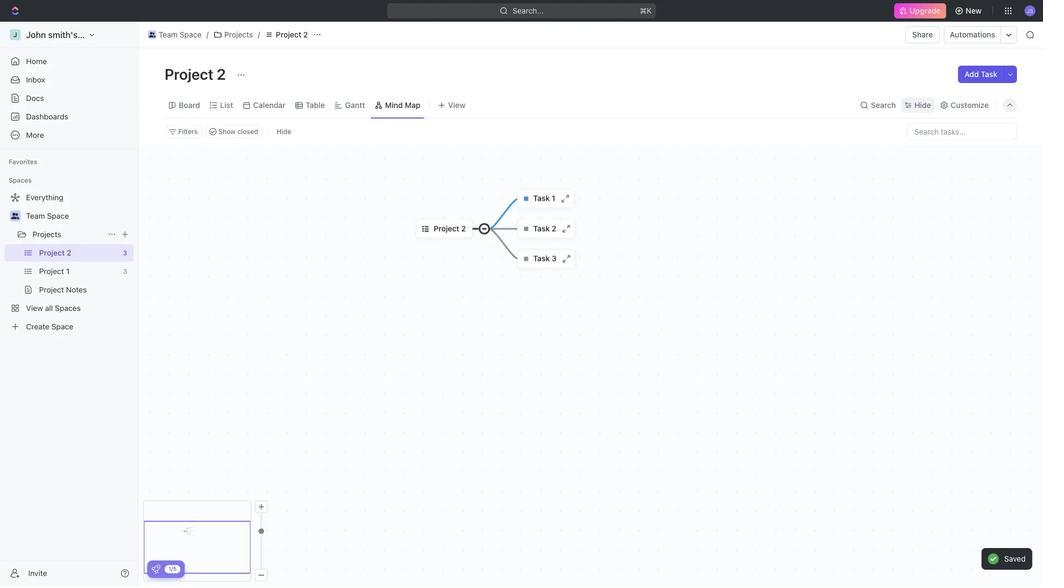 Task type: locate. For each thing, give the bounding box(es) containing it.
automations button
[[945, 27, 1001, 43]]

hide button
[[272, 125, 296, 138]]

mind map
[[385, 101, 421, 110]]

1 horizontal spatial projects
[[224, 30, 253, 39]]

board
[[179, 101, 200, 110]]

more button
[[4, 127, 134, 144]]

project notes
[[39, 286, 87, 295]]

hide button
[[902, 98, 935, 113]]

0 horizontal spatial team
[[26, 212, 45, 221]]

dashboards
[[26, 112, 68, 121]]

1 vertical spatial hide
[[277, 128, 291, 136]]

1 vertical spatial team
[[26, 212, 45, 221]]

upgrade link
[[895, 3, 947, 18]]

0 vertical spatial projects link
[[211, 28, 256, 41]]

upgrade
[[910, 6, 941, 15]]

map
[[405, 101, 421, 110]]

team
[[159, 30, 178, 39], [26, 212, 45, 221]]

1 horizontal spatial spaces
[[55, 304, 81, 313]]

2 horizontal spatial 2
[[303, 30, 308, 39]]

0 horizontal spatial spaces
[[9, 177, 32, 184]]

board link
[[177, 98, 200, 113]]

1 vertical spatial team space
[[26, 212, 69, 221]]

john smith's workspace
[[26, 30, 125, 40]]

automations
[[950, 30, 996, 39]]

gantt link
[[343, 98, 365, 113]]

share
[[913, 30, 933, 39]]

project 2
[[276, 30, 308, 39], [165, 65, 229, 83], [39, 249, 71, 258]]

user group image
[[149, 32, 156, 38]]

1 3 from the top
[[123, 249, 127, 257]]

0 vertical spatial view
[[448, 101, 466, 110]]

space down "everything" link
[[47, 212, 69, 221]]

hide down calendar
[[277, 128, 291, 136]]

1 horizontal spatial team space link
[[145, 28, 204, 41]]

None range field
[[255, 514, 268, 570]]

1 horizontal spatial team
[[159, 30, 178, 39]]

team inside sidebar navigation
[[26, 212, 45, 221]]

1 horizontal spatial view
[[448, 101, 466, 110]]

onboarding checklist button image
[[152, 566, 160, 574]]

notes
[[66, 286, 87, 295]]

0 vertical spatial project 2 link
[[262, 28, 311, 41]]

hide right search
[[915, 101, 931, 110]]

1 vertical spatial space
[[47, 212, 69, 221]]

project
[[276, 30, 302, 39], [165, 65, 214, 83], [39, 249, 65, 258], [39, 267, 64, 276], [39, 286, 64, 295]]

0 vertical spatial 3
[[123, 249, 127, 257]]

1 horizontal spatial projects link
[[211, 28, 256, 41]]

view right "map"
[[448, 101, 466, 110]]

view inside view all spaces link
[[26, 304, 43, 313]]

2 inside sidebar navigation
[[67, 249, 71, 258]]

1
[[66, 267, 70, 276]]

calendar link
[[251, 98, 286, 113]]

spaces up create space link
[[55, 304, 81, 313]]

1 vertical spatial spaces
[[55, 304, 81, 313]]

projects
[[224, 30, 253, 39], [33, 230, 61, 239]]

project 1
[[39, 267, 70, 276]]

closed
[[237, 128, 258, 136]]

0 horizontal spatial /
[[206, 30, 209, 39]]

team right user group icon
[[159, 30, 178, 39]]

view left all
[[26, 304, 43, 313]]

space down view all spaces link
[[51, 323, 73, 332]]

0 horizontal spatial team space link
[[26, 208, 132, 225]]

space
[[180, 30, 202, 39], [47, 212, 69, 221], [51, 323, 73, 332]]

0 vertical spatial spaces
[[9, 177, 32, 184]]

3 for project 1
[[123, 268, 127, 276]]

spaces
[[9, 177, 32, 184], [55, 304, 81, 313]]

projects link
[[211, 28, 256, 41], [33, 226, 103, 243]]

john smith's workspace, , element
[[10, 29, 21, 40]]

list link
[[218, 98, 233, 113]]

2 vertical spatial space
[[51, 323, 73, 332]]

team space
[[159, 30, 202, 39], [26, 212, 69, 221]]

view
[[448, 101, 466, 110], [26, 304, 43, 313]]

1 vertical spatial projects link
[[33, 226, 103, 243]]

search...
[[513, 6, 544, 15]]

spaces down favorites button
[[9, 177, 32, 184]]

tree containing everything
[[4, 189, 134, 336]]

hide
[[915, 101, 931, 110], [277, 128, 291, 136]]

0 vertical spatial team space
[[159, 30, 202, 39]]

3 for project 2
[[123, 249, 127, 257]]

0 horizontal spatial project 2
[[39, 249, 71, 258]]

0 vertical spatial project 2
[[276, 30, 308, 39]]

1 vertical spatial 2
[[217, 65, 226, 83]]

0 vertical spatial team space link
[[145, 28, 204, 41]]

1 vertical spatial 3
[[123, 268, 127, 276]]

1 horizontal spatial project 2
[[165, 65, 229, 83]]

dashboards link
[[4, 108, 134, 126]]

docs
[[26, 94, 44, 103]]

0 vertical spatial team
[[159, 30, 178, 39]]

tree inside sidebar navigation
[[4, 189, 134, 336]]

0 horizontal spatial team space
[[26, 212, 69, 221]]

0 horizontal spatial 2
[[67, 249, 71, 258]]

team space down everything
[[26, 212, 69, 221]]

1 vertical spatial view
[[26, 304, 43, 313]]

1 horizontal spatial /
[[258, 30, 260, 39]]

2 vertical spatial 2
[[67, 249, 71, 258]]

team space link
[[145, 28, 204, 41], [26, 208, 132, 225]]

view all spaces link
[[4, 300, 132, 317]]

1 horizontal spatial team space
[[159, 30, 202, 39]]

0 vertical spatial 2
[[303, 30, 308, 39]]

mind map link
[[383, 98, 421, 113]]

add task button
[[958, 66, 1004, 83]]

1 vertical spatial projects
[[33, 230, 61, 239]]

view inside view button
[[448, 101, 466, 110]]

1 vertical spatial project 2
[[165, 65, 229, 83]]

1 vertical spatial team space link
[[26, 208, 132, 225]]

2 3 from the top
[[123, 268, 127, 276]]

onboarding checklist button element
[[152, 566, 160, 574]]

0 vertical spatial projects
[[224, 30, 253, 39]]

hide inside button
[[277, 128, 291, 136]]

team space right user group icon
[[159, 30, 202, 39]]

tree
[[4, 189, 134, 336]]

home link
[[4, 53, 134, 70]]

2
[[303, 30, 308, 39], [217, 65, 226, 83], [67, 249, 71, 258]]

3
[[123, 249, 127, 257], [123, 268, 127, 276]]

/
[[206, 30, 209, 39], [258, 30, 260, 39]]

project 2 inside tree
[[39, 249, 71, 258]]

project 2 link
[[262, 28, 311, 41], [39, 245, 119, 262]]

view for view
[[448, 101, 466, 110]]

share button
[[906, 26, 940, 43]]

0 horizontal spatial projects link
[[33, 226, 103, 243]]

0 horizontal spatial view
[[26, 304, 43, 313]]

create space link
[[4, 318, 132, 336]]

0 horizontal spatial projects
[[33, 230, 61, 239]]

customize button
[[937, 98, 992, 113]]

1 horizontal spatial 2
[[217, 65, 226, 83]]

0 vertical spatial hide
[[915, 101, 931, 110]]

team right user group image
[[26, 212, 45, 221]]

0 horizontal spatial hide
[[277, 128, 291, 136]]

add
[[965, 70, 979, 79]]

1 horizontal spatial hide
[[915, 101, 931, 110]]

space right user group icon
[[180, 30, 202, 39]]

favorites button
[[4, 155, 42, 168]]

2 vertical spatial project 2
[[39, 249, 71, 258]]

1 vertical spatial project 2 link
[[39, 245, 119, 262]]

1 horizontal spatial project 2 link
[[262, 28, 311, 41]]

view button
[[434, 93, 470, 118]]

0 horizontal spatial project 2 link
[[39, 245, 119, 262]]

team space inside sidebar navigation
[[26, 212, 69, 221]]



Task type: vqa. For each thing, say whether or not it's contained in the screenshot.
Chat button
no



Task type: describe. For each thing, give the bounding box(es) containing it.
1 / from the left
[[206, 30, 209, 39]]

john
[[26, 30, 46, 40]]

mind
[[385, 101, 403, 110]]

everything link
[[4, 189, 132, 207]]

calendar
[[253, 101, 286, 110]]

table
[[306, 101, 325, 110]]

workspace
[[80, 30, 125, 40]]

list
[[220, 101, 233, 110]]

2 / from the left
[[258, 30, 260, 39]]

all
[[45, 304, 53, 313]]

user group image
[[11, 213, 19, 220]]

1/5
[[168, 567, 177, 573]]

show closed button
[[205, 125, 263, 138]]

show closed
[[218, 128, 258, 136]]

home
[[26, 57, 47, 66]]

2 horizontal spatial project 2
[[276, 30, 308, 39]]

smith's
[[48, 30, 78, 40]]

j
[[13, 31, 17, 39]]

sidebar navigation
[[0, 22, 141, 587]]

show
[[218, 128, 236, 136]]

docs link
[[4, 90, 134, 107]]

new
[[966, 6, 982, 15]]

js button
[[1022, 2, 1039, 20]]

view all spaces
[[26, 304, 81, 313]]

inbox
[[26, 75, 45, 84]]

search button
[[857, 98, 900, 113]]

everything
[[26, 193, 63, 202]]

project 2 link inside sidebar navigation
[[39, 245, 119, 262]]

add task
[[965, 70, 998, 79]]

Search tasks... text field
[[908, 124, 1017, 140]]

saved
[[1005, 555, 1026, 564]]

⌘k
[[640, 6, 652, 15]]

filters button
[[165, 125, 203, 138]]

create space
[[26, 323, 73, 332]]

filters
[[178, 128, 198, 136]]

create
[[26, 323, 49, 332]]

invite
[[28, 570, 47, 579]]

hide inside dropdown button
[[915, 101, 931, 110]]

search
[[871, 101, 896, 110]]

view button
[[434, 98, 470, 113]]

new button
[[951, 2, 989, 20]]

js
[[1027, 7, 1034, 14]]

favorites
[[9, 158, 37, 166]]

table link
[[304, 98, 325, 113]]

inbox link
[[4, 71, 134, 89]]

gantt
[[345, 101, 365, 110]]

projects inside sidebar navigation
[[33, 230, 61, 239]]

view for view all spaces
[[26, 304, 43, 313]]

customize
[[951, 101, 989, 110]]

project notes link
[[39, 282, 132, 299]]

task
[[981, 70, 998, 79]]

project 1 link
[[39, 263, 119, 280]]

0 vertical spatial space
[[180, 30, 202, 39]]

more
[[26, 131, 44, 140]]



